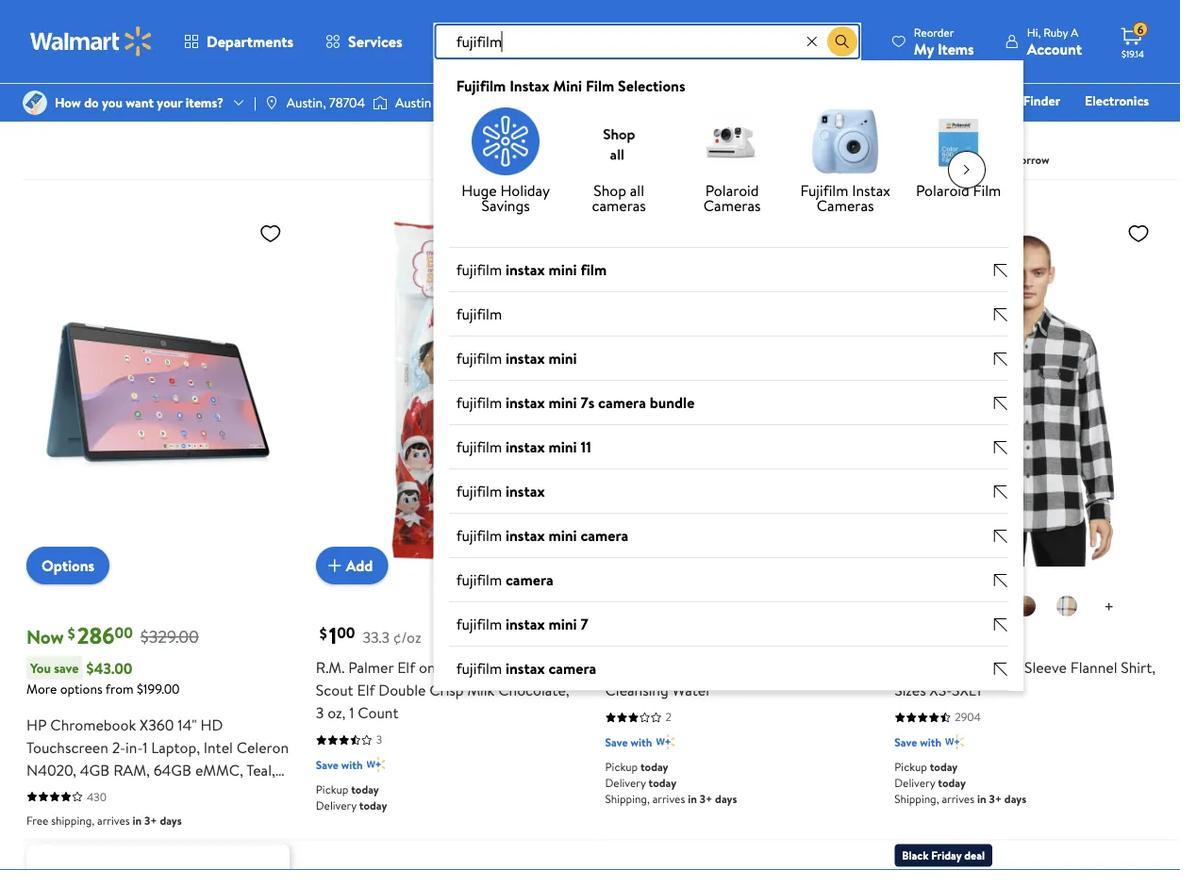 Task type: locate. For each thing, give the bounding box(es) containing it.
today
[[954, 120, 982, 136], [938, 136, 966, 152], [640, 759, 668, 775], [930, 759, 958, 775], [649, 775, 677, 791], [938, 775, 966, 791], [351, 782, 379, 798], [359, 798, 387, 814]]

0 horizontal spatial options link
[[26, 547, 110, 585]]

arrives inside free pickup today delivery today free shipping, arrives tomorrow
[[965, 152, 998, 168]]

2 options from the left
[[910, 555, 963, 576]]

00 inside now $ 286 00 $329.00
[[115, 622, 133, 643]]

0 horizontal spatial holiday
[[500, 180, 550, 201]]

1 add from the left
[[346, 555, 373, 576]]

1 polaroid from the left
[[705, 180, 758, 201]]

pickup today delivery today shipping, arrives in 3+ days down 2904
[[895, 759, 1027, 807]]

x
[[627, 657, 634, 678]]

& right grocery
[[680, 92, 689, 110]]

mini
[[549, 259, 577, 280], [549, 348, 577, 369], [549, 392, 577, 413], [549, 437, 577, 458], [549, 525, 577, 546], [549, 614, 577, 635]]

2 mini from the top
[[549, 348, 577, 369]]

1 horizontal spatial 11
[[908, 620, 924, 651]]

walmart plus image down 2
[[656, 733, 675, 752]]

1 pickup today delivery today shipping, arrives in 3+ days from the left
[[605, 759, 737, 807]]

1 vertical spatial 11
[[908, 620, 924, 651]]

free shipping, arrives in 3+ days
[[26, 60, 182, 76], [26, 812, 182, 829]]

add button
[[316, 547, 388, 585], [605, 547, 677, 585]]

1 horizontal spatial pickup
[[605, 759, 638, 775]]

starring
[[165, 0, 217, 5]]

1 cameras from the left
[[703, 195, 760, 216]]

1 vertical spatial free shipping, arrives in 3+ days
[[26, 812, 182, 829]]

fujifilm
[[456, 259, 502, 280], [456, 304, 502, 325], [456, 348, 502, 369], [456, 392, 502, 413], [456, 437, 502, 458], [456, 481, 502, 502], [456, 525, 502, 546], [456, 570, 502, 591], [456, 614, 502, 635], [456, 658, 502, 679]]

add up the 98.8
[[635, 555, 662, 576]]

group containing fujifilm
[[434, 248, 1023, 691]]

fujifilm instax mini camera
[[456, 525, 629, 546]]

mini
[[553, 75, 582, 96]]

instax for instax mini 7
[[506, 614, 545, 635]]

3 left oz, on the left of the page
[[316, 703, 324, 723]]

options up "black soot plaid" image
[[910, 555, 963, 576]]

1 horizontal spatial $
[[320, 623, 327, 644]]

save with
[[316, 15, 363, 31], [605, 734, 652, 750], [895, 734, 942, 750], [316, 757, 363, 773]]

fujifilm right austin
[[456, 75, 506, 96]]

1 vertical spatial film
[[973, 180, 1001, 201]]

0 vertical spatial instax
[[510, 75, 549, 96]]

0 horizontal spatial 00
[[115, 622, 133, 643]]

1 horizontal spatial add to cart image
[[613, 554, 635, 577]]

walmart plus image up shipping, arrives in 3+ days
[[367, 14, 385, 33]]

1 horizontal spatial &
[[680, 92, 689, 110]]

0 horizontal spatial cameras
[[703, 195, 760, 216]]

1870
[[955, 70, 977, 86]]

makeup
[[638, 657, 689, 678]]

0 horizontal spatial walmart plus image
[[656, 733, 675, 752]]

8 instax from the top
[[506, 658, 545, 679]]

film right the mini
[[586, 75, 614, 96]]

fujifilm for fujifilm instax mini 7
[[456, 614, 502, 635]]

list box
[[434, 60, 1023, 691]]

1 vertical spatial shop
[[751, 118, 780, 136]]

austin,
[[287, 93, 326, 112]]

2 00 from the left
[[337, 622, 355, 643]]

0 horizontal spatial options
[[42, 555, 95, 576]]

you
[[30, 659, 51, 677]]

add to cart image for elf x makeup revolution micellar cleansing water
[[613, 554, 635, 577]]

save for r.m. palmer elf on the shelf assorted scout elf double crisp milk chocolate, 3 oz, 1 count
[[316, 757, 338, 773]]

free down fashion
[[895, 152, 917, 168]]

free shipping, arrives in 3+ days down 39
[[26, 60, 182, 76]]

mini for instax mini 11
[[549, 437, 577, 458]]

austin
[[395, 93, 431, 112]]

cleansing
[[605, 680, 669, 701]]

fujifilm instax mini film
[[456, 259, 607, 280]]

6 fujifilm from the top
[[456, 481, 502, 502]]

1 walmart plus image from the top
[[367, 14, 385, 33]]

4 fujifilm from the top
[[456, 392, 502, 413]]

1 horizontal spatial 00
[[337, 622, 355, 643]]

options link
[[26, 547, 110, 585], [895, 547, 978, 585]]

update query to fujifilm instax mini 7s camera bundle image
[[993, 396, 1008, 411]]

save
[[54, 659, 79, 677]]

camera right '7s'
[[598, 392, 646, 413]]

0 horizontal spatial $
[[68, 623, 75, 644]]

quart
[[969, 18, 1008, 39]]

286
[[77, 620, 115, 651]]

& inside tie it all together with gift wrap, bags, & bows.
[[730, 26, 740, 47]]

walmart image
[[30, 26, 153, 57]]

2 polaroid from the left
[[915, 180, 969, 201]]

0 horizontal spatial add button
[[316, 547, 388, 585]]

instax up fujifilm camera
[[506, 525, 545, 546]]

a
[[1071, 24, 1078, 40]]

& down (2023) at left top
[[76, 7, 86, 28]]

2 vertical spatial shop
[[593, 180, 626, 201]]

add up "33.3"
[[346, 555, 373, 576]]

save down sizes
[[895, 734, 917, 750]]

polaroid down free pickup today delivery today free shipping, arrives tomorrow at top right
[[915, 180, 969, 201]]

camera
[[598, 392, 646, 413], [581, 525, 629, 546], [506, 570, 553, 591], [549, 658, 596, 679]]

blue cove plaid image
[[973, 595, 995, 618]]

add button up "33.3"
[[316, 547, 388, 585]]

1 horizontal spatial holiday
[[897, 92, 940, 110]]

fujifilm link
[[449, 292, 986, 336]]

1 vertical spatial holiday
[[500, 180, 550, 201]]

4 mini from the top
[[549, 437, 577, 458]]

0 horizontal spatial add
[[346, 555, 373, 576]]

save with for george men's long sleeve flannel shirt, sizes xs-3xlt
[[895, 734, 942, 750]]

1 horizontal spatial polaroid
[[915, 180, 969, 201]]

5 fujifilm from the top
[[456, 437, 502, 458]]

1 horizontal spatial options link
[[895, 547, 978, 585]]

holiday right huge
[[500, 180, 550, 201]]

walmart plus image
[[367, 14, 385, 33], [367, 755, 385, 774]]

delivery up black
[[895, 775, 935, 791]]

elf down palmer
[[357, 680, 375, 701]]

0 horizontal spatial polaroid
[[705, 180, 758, 201]]

elf left x
[[605, 657, 623, 678]]

walmart plus image
[[656, 733, 675, 752], [945, 733, 964, 752]]

2 fujifilm from the top
[[456, 304, 502, 325]]

1 vertical spatial 3
[[376, 732, 382, 748]]

0 vertical spatial holiday
[[897, 92, 940, 110]]

elf left on on the bottom of the page
[[397, 657, 415, 678]]

gift
[[997, 92, 1020, 110]]

1 horizontal spatial 1
[[329, 620, 337, 651]]

xs-
[[930, 680, 952, 701]]

with for r.m. palmer elf on the shelf assorted scout elf double crisp milk chocolate, 3 oz, 1 count
[[341, 757, 363, 773]]

0 horizontal spatial &
[[76, 7, 86, 28]]

options link for george men's long sleeve flannel shirt, sizes xs-3xlt image
[[895, 547, 978, 585]]

1 horizontal spatial 3
[[376, 732, 382, 748]]

2 horizontal spatial shipping,
[[895, 791, 939, 807]]

pickup inside pickup today delivery today
[[316, 782, 348, 798]]

& right bags,
[[730, 26, 740, 47]]

 image right |
[[264, 95, 279, 110]]

the
[[872, 92, 893, 110]]

2 pickup today delivery today shipping, arrives in 3+ days from the left
[[895, 759, 1027, 807]]

1 $ from the left
[[68, 623, 75, 644]]

oz,
[[327, 703, 346, 723]]

2 vertical spatial 1
[[143, 737, 148, 758]]

more
[[26, 680, 57, 698]]

1 00 from the left
[[115, 622, 133, 643]]

options
[[42, 555, 95, 576], [910, 555, 963, 576]]

x360
[[140, 714, 174, 735]]

r.m.
[[316, 657, 345, 678]]

walmart plus image up pickup today delivery today
[[367, 755, 385, 774]]

9 fujifilm from the top
[[456, 614, 502, 635]]

2 walmart plus image from the left
[[945, 733, 964, 752]]

instax left the mini
[[510, 75, 549, 96]]

$
[[68, 623, 75, 644], [320, 623, 327, 644]]

1 horizontal spatial fujifilm
[[800, 180, 848, 201]]

mini up fujifilm camera
[[549, 525, 577, 546]]

 image left "13"
[[23, 91, 47, 115]]

delivery down cleansing
[[605, 775, 646, 791]]

shipping, down ca0130wm
[[51, 812, 94, 829]]

$19.14
[[1122, 47, 1144, 60]]

1 horizontal spatial  image
[[264, 95, 279, 110]]

fujifilm down home
[[800, 180, 848, 201]]

instax up assorted
[[506, 614, 545, 635]]

0 horizontal spatial 6
[[957, 18, 965, 39]]

¢/oz
[[393, 627, 421, 648]]

1 mini from the top
[[549, 259, 577, 280]]

430
[[87, 789, 107, 805]]

 image
[[23, 91, 47, 115], [264, 95, 279, 110]]

2 add to cart image from the left
[[613, 554, 635, 577]]

0 vertical spatial free shipping, arrives in 3+ days
[[26, 60, 182, 76]]

arrives down 39
[[97, 60, 130, 76]]

add to favorites list, hp chromebook x360 14" hd touchscreen 2-in-1 laptop, intel celeron n4020, 4gb ram, 64gb emmc, teal, 14a-ca0130wm image
[[259, 222, 282, 245]]

7 instax from the top
[[506, 614, 545, 635]]

finder
[[1023, 92, 1060, 110]]

1 vertical spatial shipping,
[[919, 152, 963, 168]]

instax for instax
[[506, 481, 545, 502]]

0 vertical spatial shipping,
[[51, 60, 94, 76]]

8 fujifilm from the top
[[456, 570, 502, 591]]

save down cleansing
[[605, 734, 628, 750]]

arrives up 78704
[[363, 40, 396, 56]]

clear search field text image
[[805, 34, 820, 49]]

00 left "33.3"
[[337, 622, 355, 643]]

polaroid film
[[915, 180, 1001, 201]]

 image for austin, 78704
[[264, 95, 279, 110]]

fujifilm inside fujifilm instax cameras
[[800, 180, 848, 201]]

shipping, down pickup
[[919, 152, 963, 168]]

6 up $19.14
[[1137, 21, 1144, 37]]

instax inside fujifilm instax cameras
[[852, 180, 890, 201]]

3 fujifilm from the top
[[456, 348, 502, 369]]

shop down 1870
[[943, 92, 972, 110]]

all down grocery
[[630, 180, 644, 201]]

0 horizontal spatial 3
[[316, 703, 324, 723]]

options link for hp chromebook x360 14" hd touchscreen 2-in-1 laptop, intel celeron n4020, 4gb ram, 64gb emmc, teal, 14a-ca0130wm image at the left of the page
[[26, 547, 110, 585]]

0 horizontal spatial all
[[630, 180, 644, 201]]

fujifilm for fujifilm
[[456, 304, 502, 325]]

1 horizontal spatial options
[[910, 555, 963, 576]]

add button up 9 at the right bottom of page
[[605, 547, 677, 585]]

1 vertical spatial all
[[630, 180, 644, 201]]

polaroid down toy
[[705, 180, 758, 201]]

shipping,
[[316, 40, 360, 56], [605, 791, 650, 807], [895, 791, 939, 807]]

1 instax from the top
[[506, 259, 545, 280]]

0 vertical spatial walmart plus image
[[367, 14, 385, 33]]

with up pickup today delivery today
[[341, 757, 363, 773]]

polaroid
[[705, 180, 758, 201], [915, 180, 969, 201]]

long
[[989, 657, 1021, 678]]

1 fujifilm from the top
[[456, 259, 502, 280]]

mini up the fujifilm instax mini 7s camera bundle
[[549, 348, 577, 369]]

options up the "now"
[[42, 555, 95, 576]]

1 horizontal spatial shipping,
[[605, 791, 650, 807]]

save with down cleansing
[[605, 734, 652, 750]]

delivery inside pickup today delivery today
[[316, 798, 357, 814]]

instax up fujifilm instax mini 11
[[506, 392, 545, 413]]

3 instax from the top
[[506, 392, 545, 413]]

11 up george
[[908, 620, 924, 651]]

3 down count
[[376, 732, 382, 748]]

0 horizontal spatial shop
[[593, 180, 626, 201]]

sizes
[[895, 680, 926, 701]]

6 mini from the top
[[549, 614, 577, 635]]

pickup today delivery today shipping, arrives in 3+ days down 2
[[605, 759, 737, 807]]

0 horizontal spatial add to cart image
[[323, 554, 346, 577]]

(2023)
[[72, 0, 115, 5]]

thanksgiving
[[772, 92, 848, 110]]

fujifilm for fujifilm instax cameras
[[800, 180, 848, 201]]

Search search field
[[434, 23, 861, 60]]

save with down sizes
[[895, 734, 942, 750]]

1 vertical spatial fujifilm
[[800, 180, 848, 201]]

instax for instax mini film
[[506, 259, 545, 280]]

+
[[1104, 595, 1114, 619]]

1 options link from the left
[[26, 547, 110, 585]]

fashion link
[[855, 117, 916, 137]]

instax down fashion link
[[852, 180, 890, 201]]

shipping,
[[51, 60, 94, 76], [919, 152, 963, 168], [51, 812, 94, 829]]

film down free pickup today delivery today free shipping, arrives tomorrow at top right
[[973, 180, 1001, 201]]

instax up fujifilm instax on the bottom of page
[[506, 437, 545, 458]]

2 horizontal spatial 1
[[349, 703, 354, 723]]

fujifilm for fujifilm instax mini
[[456, 348, 502, 369]]

shop right toy
[[751, 118, 780, 136]]

10 fujifilm from the top
[[456, 658, 502, 679]]

0 horizontal spatial pickup today delivery today shipping, arrives in 3+ days
[[605, 759, 737, 807]]

one debit
[[1004, 118, 1068, 136]]

 image
[[373, 93, 388, 112]]

instax up the fujifilm instax mini 7s camera bundle
[[506, 348, 545, 369]]

free up pg-
[[26, 60, 48, 76]]

0 horizontal spatial instax
[[510, 75, 549, 96]]

0 horizontal spatial fujifilm
[[456, 75, 506, 96]]

shipping, inside free pickup today delivery today free shipping, arrives tomorrow
[[919, 152, 963, 168]]

items
[[938, 38, 974, 59]]

george
[[895, 657, 944, 678]]

polaroid inside polaroid cameras
[[705, 180, 758, 201]]

instax down fujifilm instax mini 11
[[506, 481, 545, 502]]

arrives down 2
[[653, 791, 685, 807]]

with down cleansing
[[631, 734, 652, 750]]

walmart plus image down 2904
[[945, 733, 964, 752]]

3 mini from the top
[[549, 392, 577, 413]]

icing
[[991, 41, 1023, 61]]

free
[[26, 60, 48, 76], [895, 120, 917, 136], [895, 152, 917, 168], [26, 812, 48, 829]]

1 add button from the left
[[316, 547, 388, 585]]

5 instax from the top
[[506, 481, 545, 502]]

1 add to cart image from the left
[[323, 554, 346, 577]]

search icon image
[[835, 34, 850, 49]]

00 inside $ 1 00 33.3 ¢/oz r.m. palmer elf on the shelf assorted scout elf double crisp milk chocolate, 3 oz, 1 count
[[337, 622, 355, 643]]

elf x makeup revolution micellar cleansing water
[[605, 657, 818, 701]]

0 vertical spatial 3
[[316, 703, 324, 723]]

update query to fujifilm instax image
[[993, 485, 1008, 500]]

save up pickup today delivery today
[[316, 757, 338, 773]]

cameras down the home link
[[816, 195, 873, 216]]

1 right oz, on the left of the page
[[349, 703, 354, 723]]

00
[[115, 622, 133, 643], [337, 622, 355, 643]]

1 horizontal spatial cameras
[[816, 195, 873, 216]]

0 horizontal spatial film
[[586, 75, 614, 96]]

add to cart image
[[323, 554, 346, 577], [613, 554, 635, 577]]

brown plaid image
[[1014, 595, 1037, 618]]

1 horizontal spatial add button
[[605, 547, 677, 585]]

0 vertical spatial shop
[[943, 92, 972, 110]]

2 horizontal spatial shop
[[943, 92, 972, 110]]

options for hp chromebook x360 14" hd touchscreen 2-in-1 laptop, intel celeron n4020, 4gb ram, 64gb emmc, teal, 14a-ca0130wm image at the left of the page
[[42, 555, 95, 576]]

1 vertical spatial instax
[[852, 180, 890, 201]]

save up shipping, arrives in 3+ days
[[316, 15, 338, 31]]

pickup today delivery today shipping, arrives in 3+ days for george men's long sleeve flannel shirt, sizes xs-3xlt
[[895, 759, 1027, 807]]

98.8 ¢/fl oz
[[655, 627, 729, 648]]

delivery down "the holiday shop"
[[895, 136, 935, 152]]

all right it
[[668, 6, 683, 26]]

mini left 7
[[549, 614, 577, 635]]

6 up white
[[957, 18, 965, 39]]

electronics link
[[1076, 91, 1158, 111]]

7 fujifilm from the top
[[456, 525, 502, 546]]

polaroid for polaroid film
[[915, 180, 969, 201]]

arrives up polaroid film
[[965, 152, 998, 168]]

cameras down toy
[[703, 195, 760, 216]]

pickup for george men's long sleeve flannel shirt, sizes xs-3xlt
[[895, 759, 927, 775]]

0 horizontal spatial pickup
[[316, 782, 348, 798]]

1 horizontal spatial walmart plus image
[[945, 733, 964, 752]]

walmart+
[[1093, 118, 1149, 136]]

$ inside now $ 286 00 $329.00
[[68, 623, 75, 644]]

holiday for savings
[[500, 180, 550, 201]]

holiday up pickup
[[897, 92, 940, 110]]

delivery
[[895, 136, 935, 152], [605, 775, 646, 791], [895, 775, 935, 791], [316, 798, 357, 814]]

reorder
[[914, 24, 954, 40]]

0 horizontal spatial  image
[[23, 91, 47, 115]]

3+
[[410, 40, 423, 56], [144, 60, 157, 76], [700, 791, 712, 807], [989, 791, 1002, 807], [144, 812, 157, 829]]

huge holiday savings
[[461, 180, 550, 216]]

shop inside electronics toy shop
[[751, 118, 780, 136]]

polaroid for polaroid cameras
[[705, 180, 758, 201]]

1 up r.m.
[[329, 620, 337, 651]]

6 instax from the top
[[506, 525, 545, 546]]

2 $ from the left
[[320, 623, 327, 644]]

shelf
[[464, 657, 498, 678]]

0 vertical spatial film
[[586, 75, 614, 96]]

shop up film
[[593, 180, 626, 201]]

0 horizontal spatial 1
[[143, 737, 148, 758]]

days
[[426, 40, 448, 56], [160, 60, 182, 76], [715, 791, 737, 807], [1005, 791, 1027, 807], [160, 812, 182, 829]]

bundle
[[650, 392, 695, 413]]

1 horizontal spatial instax
[[852, 180, 890, 201]]

shipping, down 39
[[51, 60, 94, 76]]

polaroid cameras link
[[683, 108, 781, 217]]

1 horizontal spatial pickup today delivery today shipping, arrives in 3+ days
[[895, 759, 1027, 807]]

3
[[316, 703, 324, 723], [376, 732, 382, 748]]

black
[[902, 848, 929, 864]]

4 instax from the top
[[506, 437, 545, 458]]

pickup down cleansing
[[605, 759, 638, 775]]

add button for elf x makeup revolution micellar cleansing water
[[605, 547, 677, 585]]

2 add button from the left
[[605, 547, 677, 585]]

save with up pickup today delivery today
[[316, 757, 363, 773]]

fujifilm instax mini 11
[[456, 437, 591, 458]]

pickup down oz, on the left of the page
[[316, 782, 348, 798]]

mini for instax mini camera
[[549, 525, 577, 546]]

mini left '7s'
[[549, 392, 577, 413]]

options for george men's long sleeve flannel shirt, sizes xs-3xlt image
[[910, 555, 963, 576]]

1 walmart plus image from the left
[[656, 733, 675, 752]]

fujifilm for fujifilm instax
[[456, 481, 502, 502]]

1 vertical spatial walmart plus image
[[367, 755, 385, 774]]

2 horizontal spatial &
[[730, 26, 740, 47]]

2 instax from the top
[[506, 348, 545, 369]]

holiday inside huge holiday savings
[[500, 180, 550, 201]]

fujifilm instax mini film selections
[[456, 75, 685, 96]]

elf inside elf x makeup revolution micellar cleansing water
[[605, 657, 623, 678]]

delivery down oz, on the left of the page
[[316, 798, 357, 814]]

hd
[[200, 714, 223, 735]]

$ 1 00 33.3 ¢/oz r.m. palmer elf on the shelf assorted scout elf double crisp milk chocolate, 3 oz, 1 count
[[316, 620, 569, 723]]

george men's long sleeve flannel shirt, sizes xs-3xlt image
[[895, 214, 1158, 570]]

0 horizontal spatial 11
[[581, 437, 591, 458]]

1 options from the left
[[42, 555, 95, 576]]

with left gift
[[747, 6, 775, 26]]

options link up the "now"
[[26, 547, 110, 585]]

instax down savings
[[506, 259, 545, 280]]

mini left film
[[549, 259, 577, 280]]

options link up "black soot plaid" image
[[895, 547, 978, 585]]

hp chromebook x360 14" hd touchscreen 2-in-1 laptop, intel celeron n4020, 4gb ram, 64gb emmc, teal, 14a-ca0130wm image
[[26, 214, 289, 570]]

add button for r.m. palmer elf on the shelf assorted scout elf double crisp milk chocolate, 3 oz, 1 count
[[316, 547, 388, 585]]

1 horizontal spatial all
[[668, 6, 683, 26]]

0 vertical spatial fujifilm
[[456, 75, 506, 96]]

update query to fujifilm instax mini 11 image
[[993, 440, 1008, 455]]

barbie
[[26, 0, 68, 5]]

1 horizontal spatial shop
[[751, 118, 780, 136]]

 image for how do you want your items?
[[23, 91, 47, 115]]

11 down '7s'
[[581, 437, 591, 458]]

2 horizontal spatial pickup
[[895, 759, 927, 775]]

5 mini from the top
[[549, 525, 577, 546]]

drew
[[1045, 41, 1080, 61]]

instax
[[506, 259, 545, 280], [506, 348, 545, 369], [506, 392, 545, 413], [506, 437, 545, 458], [506, 481, 545, 502], [506, 525, 545, 546], [506, 614, 545, 635], [506, 658, 545, 679]]

0 vertical spatial all
[[668, 6, 683, 26]]

pickup for elf x makeup revolution micellar cleansing water
[[605, 759, 638, 775]]

group
[[434, 248, 1023, 691]]

hi,
[[1027, 24, 1041, 40]]

update query to fujifilm instax mini image
[[993, 352, 1008, 367]]

$ left 286
[[68, 623, 75, 644]]

2 add from the left
[[635, 555, 662, 576]]

2 cameras from the left
[[816, 195, 873, 216]]

mini down the fujifilm instax mini 7s camera bundle
[[549, 437, 577, 458]]

0 vertical spatial 11
[[581, 437, 591, 458]]

1 horizontal spatial add
[[635, 555, 662, 576]]

00 up the $43.00 on the left bottom
[[115, 622, 133, 643]]

with down xs-
[[920, 734, 942, 750]]

toy
[[728, 118, 748, 136]]

2 horizontal spatial elf
[[605, 657, 623, 678]]

2 options link from the left
[[895, 547, 978, 585]]



Task type: vqa. For each thing, say whether or not it's contained in the screenshot.


Task type: describe. For each thing, give the bounding box(es) containing it.
registry link
[[923, 117, 988, 137]]

1 horizontal spatial 6
[[1137, 21, 1144, 37]]

1 horizontal spatial elf
[[397, 657, 415, 678]]

(dvd)
[[119, 0, 161, 5]]

instax for instax mini 7s camera bundle
[[506, 392, 545, 413]]

fujifilm for fujifilm instax camera
[[456, 658, 502, 679]]

programmable
[[1011, 18, 1107, 39]]

11 george men's long sleeve flannel shirt, sizes xs-3xlt
[[895, 620, 1156, 701]]

shop for toy
[[751, 118, 780, 136]]

save for george men's long sleeve flannel shirt, sizes xs-3xlt
[[895, 734, 917, 750]]

2 walmart plus image from the top
[[367, 755, 385, 774]]

1 free shipping, arrives in 3+ days from the top
[[26, 60, 182, 76]]

next slide for horizontal chip scroller list image
[[948, 151, 986, 189]]

you
[[102, 93, 123, 112]]

now
[[26, 623, 64, 650]]

my
[[914, 38, 934, 59]]

fujifilm for fujifilm instax mini camera
[[456, 525, 502, 546]]

instax for cameras
[[852, 180, 890, 201]]

beautiful
[[895, 18, 953, 39]]

1 vertical spatial 1
[[349, 703, 354, 723]]

pickup
[[919, 120, 951, 136]]

the
[[439, 657, 461, 678]]

1 inside hp chromebook x360 14" hd touchscreen 2-in-1 laptop, intel celeron n4020, 4gb ram, 64gb emmc, teal, 14a-ca0130wm
[[143, 737, 148, 758]]

mini for instax mini film
[[549, 259, 577, 280]]

pg-13
[[34, 87, 63, 103]]

14"
[[178, 714, 197, 735]]

deal
[[964, 848, 985, 864]]

save for elf x makeup revolution micellar cleansing water
[[605, 734, 628, 750]]

instax for instax mini
[[506, 348, 545, 369]]

how
[[55, 93, 81, 112]]

delicate ivory plaid image
[[1056, 595, 1078, 618]]

Walmart Site-Wide search field
[[434, 23, 1023, 691]]

instax for mini
[[510, 75, 549, 96]]

walmart plus image for george men's long sleeve flannel shirt, sizes xs-3xlt
[[945, 733, 964, 752]]

do
[[84, 93, 99, 112]]

mini for instax mini 7s camera bundle
[[549, 392, 577, 413]]

3xlt
[[952, 680, 983, 701]]

with for george men's long sleeve flannel shirt, sizes xs-3xlt
[[920, 734, 942, 750]]

mini for instax mini
[[549, 348, 577, 369]]

now $ 286 00 $329.00
[[26, 620, 199, 651]]

assorted
[[501, 657, 560, 678]]

fujifilm for fujifilm instax mini film
[[456, 259, 502, 280]]

intel
[[204, 737, 233, 758]]

save with up services
[[316, 15, 363, 31]]

on
[[419, 657, 435, 678]]

0 horizontal spatial elf
[[357, 680, 375, 701]]

elf x makeup revolution micellar cleansing water image
[[605, 214, 868, 570]]

all inside shop all cameras
[[630, 180, 644, 201]]

instax for instax mini camera
[[506, 525, 545, 546]]

9
[[618, 620, 631, 651]]

fujifilm for fujifilm instax mini film selections
[[456, 75, 506, 96]]

free left pickup
[[895, 120, 917, 136]]

austin, 78704
[[287, 93, 365, 112]]

fujifilm camera
[[456, 570, 553, 591]]

departments
[[207, 31, 293, 52]]

selections
[[618, 75, 685, 96]]

update query to fujifilm instax mini camera image
[[993, 529, 1008, 544]]

instax for instax camera
[[506, 658, 545, 679]]

shop all cameras
[[591, 180, 646, 216]]

the holiday shop
[[872, 92, 972, 110]]

14a-
[[26, 782, 53, 803]]

home link
[[796, 117, 847, 137]]

0 vertical spatial 1
[[329, 620, 337, 651]]

water
[[672, 680, 712, 701]]

fujifilm instax camera
[[456, 658, 596, 679]]

0 horizontal spatial shipping,
[[316, 40, 360, 56]]

electronics toy shop
[[728, 92, 1149, 136]]

cameras inside fujifilm instax cameras
[[816, 195, 873, 216]]

shipping, for elf x makeup revolution micellar cleansing water
[[605, 791, 650, 807]]

your
[[157, 93, 182, 112]]

& inside barbie (2023) (dvd) starring margot robbie & ryan gosling
[[76, 7, 86, 28]]

camera up chocolate,
[[549, 658, 596, 679]]

savings
[[481, 195, 529, 216]]

items?
[[186, 93, 224, 112]]

2
[[666, 709, 672, 725]]

2 free shipping, arrives in 3+ days from the top
[[26, 812, 182, 829]]

scout
[[316, 680, 353, 701]]

save with for r.m. palmer elf on the shelf assorted scout elf double crisp milk chocolate, 3 oz, 1 count
[[316, 757, 363, 773]]

$199.00
[[137, 680, 180, 698]]

revolution
[[692, 657, 763, 678]]

tomorrow
[[1001, 152, 1049, 168]]

instax for instax mini 11
[[506, 437, 545, 458]]

fujifilm instax cameras
[[800, 180, 890, 216]]

39
[[87, 36, 99, 52]]

update query to fujifilm camera image
[[993, 573, 1008, 588]]

cameras
[[591, 195, 646, 216]]

home
[[804, 118, 839, 136]]

3 inside $ 1 00 33.3 ¢/oz r.m. palmer elf on the shelf assorted scout elf double crisp milk chocolate, 3 oz, 1 count
[[316, 703, 324, 723]]

huge
[[461, 180, 496, 201]]

pickup today delivery today shipping, arrives in 3+ days for elf x makeup revolution micellar cleansing water
[[605, 759, 737, 807]]

bags,
[[693, 26, 727, 47]]

black friday deal
[[902, 848, 985, 864]]

departments button
[[168, 19, 310, 64]]

add to favorites list, george men's long sleeve flannel shirt, sizes xs-3xlt image
[[1127, 222, 1150, 245]]

wrap,
[[805, 6, 841, 26]]

list box containing fujifilm instax mini film selections
[[434, 60, 1023, 691]]

arrives down 430
[[97, 812, 130, 829]]

camera up fujifilm instax mini 7 at the bottom left of the page
[[506, 570, 553, 591]]

$329.00
[[140, 625, 199, 649]]

update query to fujifilm instax mini film image
[[993, 263, 1008, 278]]

walmart plus image for elf x makeup revolution micellar cleansing water
[[656, 733, 675, 752]]

camera up 7
[[581, 525, 629, 546]]

6 inside the beautiful 6 quart programmable slow cooker, white icing by drew barrymore
[[957, 18, 965, 39]]

fujifilm for fujifilm instax mini 7s camera bundle
[[456, 392, 502, 413]]

services button
[[310, 19, 419, 64]]

laptop,
[[151, 737, 200, 758]]

chromebook
[[50, 714, 136, 735]]

fujifilm instax cameras link
[[796, 108, 894, 217]]

double
[[379, 680, 426, 701]]

all inside tie it all together with gift wrap, bags, & bows.
[[668, 6, 683, 26]]

fujifilm for fujifilm instax mini 11
[[456, 437, 502, 458]]

save with for elf x makeup revolution micellar cleansing water
[[605, 734, 652, 750]]

services
[[348, 31, 402, 52]]

ryan
[[89, 7, 122, 28]]

11 inside group
[[581, 437, 591, 458]]

2 vertical spatial shipping,
[[51, 812, 94, 829]]

fujifilm instax mini 7
[[456, 614, 588, 635]]

r.m. palmer elf on the shelf assorted scout elf double crisp milk chocolate, 3 oz, 1 count image
[[316, 214, 579, 570]]

friday
[[931, 848, 962, 864]]

registry
[[932, 118, 980, 136]]

one
[[1004, 118, 1033, 136]]

with inside tie it all together with gift wrap, bags, & bows.
[[747, 6, 775, 26]]

supercenter
[[435, 93, 505, 112]]

n4020,
[[26, 760, 76, 780]]

free down 14a- at the bottom left of the page
[[26, 812, 48, 829]]

11 inside "11 george men's long sleeve flannel shirt, sizes xs-3xlt"
[[908, 620, 924, 651]]

+ button
[[1089, 592, 1129, 622]]

98.8
[[655, 627, 684, 648]]

shipping, for george men's long sleeve flannel shirt, sizes xs-3xlt
[[895, 791, 939, 807]]

barbie (2023) (dvd) starring margot robbie & ryan gosling
[[26, 0, 268, 28]]

options
[[60, 680, 103, 698]]

holiday for shop
[[897, 92, 940, 110]]

fujifilm instax mini 7s camera bundle
[[456, 392, 695, 413]]

fujifilm instax mini
[[456, 348, 577, 369]]

update query to fujifilm image
[[993, 307, 1008, 322]]

with for elf x makeup revolution micellar cleansing water
[[631, 734, 652, 750]]

touchscreen
[[26, 737, 108, 758]]

gosling
[[125, 7, 175, 28]]

shop for holiday
[[943, 92, 972, 110]]

$ inside $ 1 00 33.3 ¢/oz r.m. palmer elf on the shelf assorted scout elf double crisp milk chocolate, 3 oz, 1 count
[[320, 623, 327, 644]]

polaroid cameras
[[703, 180, 760, 216]]

shop inside shop all cameras
[[593, 180, 626, 201]]

add to cart image for r.m. palmer elf on the shelf assorted scout elf double crisp milk chocolate, 3 oz, 1 count
[[323, 554, 346, 577]]

with up services
[[341, 15, 363, 31]]

hp
[[26, 714, 47, 735]]

palmer
[[348, 657, 394, 678]]

thanksgiving link
[[764, 91, 856, 111]]

update query to fujifilm instax mini 7 image
[[993, 618, 1008, 633]]

cooker,
[[895, 41, 946, 61]]

arrives up "friday"
[[942, 791, 975, 807]]

pg-
[[34, 87, 53, 103]]

1 horizontal spatial film
[[973, 180, 1001, 201]]

fujifilm for fujifilm camera
[[456, 570, 502, 591]]

delivery inside free pickup today delivery today free shipping, arrives tomorrow
[[895, 136, 935, 152]]

black soot plaid image
[[931, 595, 954, 618]]

hi, ruby a account
[[1027, 24, 1082, 59]]

mini for instax mini 7
[[549, 614, 577, 635]]

it
[[655, 6, 665, 26]]

hp chromebook x360 14" hd touchscreen 2-in-1 laptop, intel celeron n4020, 4gb ram, 64gb emmc, teal, 14a-ca0130wm
[[26, 714, 289, 803]]

78704
[[329, 93, 365, 112]]

update query to fujifilm instax camera image
[[993, 662, 1008, 677]]

the holiday shop link
[[864, 91, 981, 111]]

deals link
[[566, 91, 615, 111]]



